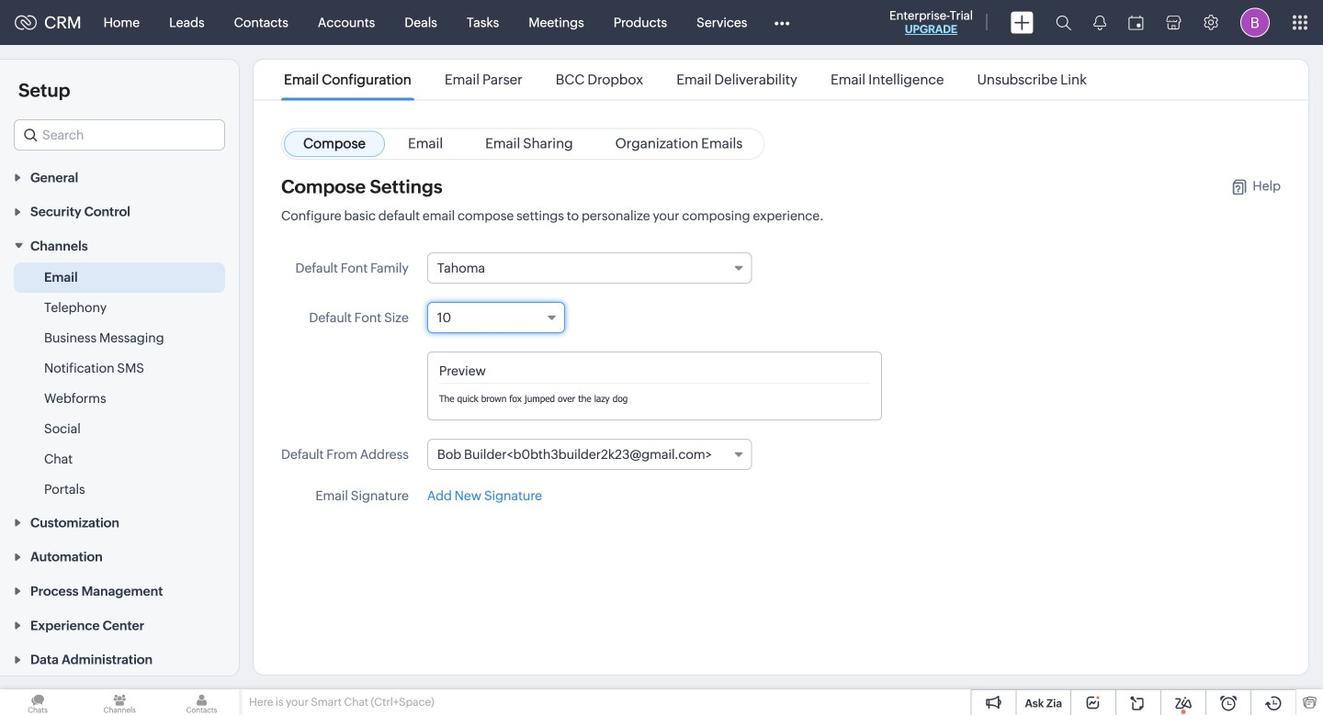 Task type: locate. For each thing, give the bounding box(es) containing it.
logo image
[[15, 15, 37, 30]]

list
[[267, 60, 1103, 100]]

profile element
[[1229, 0, 1281, 45]]

profile image
[[1240, 8, 1270, 37]]

signals image
[[1093, 15, 1106, 30]]

channels image
[[82, 690, 157, 716]]

Search text field
[[15, 120, 224, 150]]

None field
[[14, 119, 225, 151], [427, 253, 752, 284], [427, 302, 565, 334], [427, 439, 752, 470], [427, 253, 752, 284], [427, 302, 565, 334], [427, 439, 752, 470]]

region
[[0, 263, 239, 505]]



Task type: describe. For each thing, give the bounding box(es) containing it.
create menu image
[[1011, 11, 1034, 34]]

signals element
[[1082, 0, 1117, 45]]

search image
[[1056, 15, 1071, 30]]

chats image
[[0, 690, 76, 716]]

create menu element
[[1000, 0, 1045, 45]]

Other Modules field
[[762, 8, 801, 37]]

contacts image
[[164, 690, 239, 716]]

calendar image
[[1128, 15, 1144, 30]]

none field 'search'
[[14, 119, 225, 151]]

search element
[[1045, 0, 1082, 45]]



Task type: vqa. For each thing, say whether or not it's contained in the screenshot.
1 to 20 text box
no



